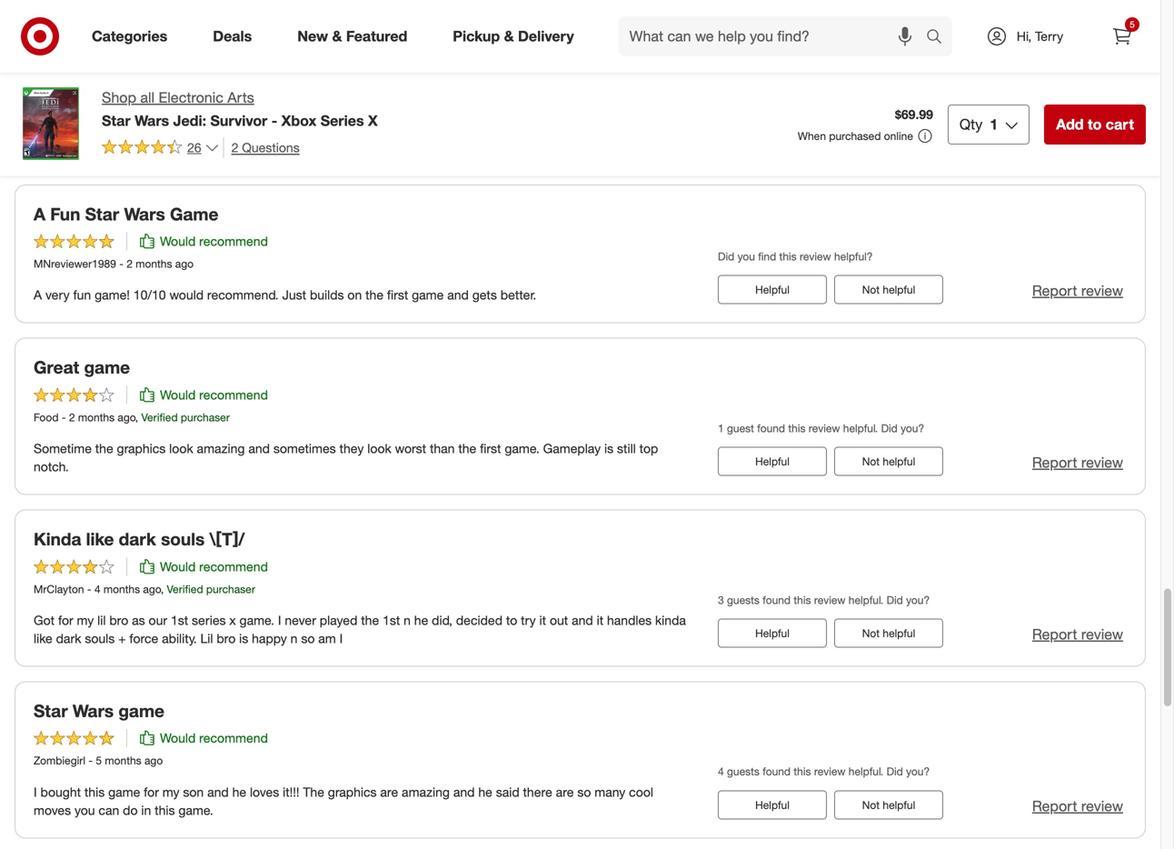 Task type: locate. For each thing, give the bounding box(es) containing it.
mnreviewer1989 - 2 months ago
[[34, 257, 194, 271]]

and up effectively
[[415, 97, 436, 113]]

0 vertical spatial on
[[164, 14, 185, 34]]

2 not from the top
[[863, 283, 880, 297]]

not helpful down 4 guests found this review helpful. did you?
[[863, 798, 916, 812]]

for
[[58, 612, 73, 628], [144, 784, 159, 800]]

the
[[632, 115, 651, 131], [366, 287, 384, 303], [95, 441, 113, 457], [459, 441, 477, 457], [361, 612, 379, 628]]

0 vertical spatial boss
[[78, 97, 107, 113]]

5 right the terry
[[1131, 19, 1136, 30]]

pickup & delivery link
[[438, 16, 597, 56]]

n left did,
[[404, 612, 411, 628]]

my left lil at the left of the page
[[77, 612, 94, 628]]

2 up the game!
[[127, 257, 133, 271]]

1 vertical spatial souls
[[85, 631, 115, 646]]

this for star wars game
[[794, 765, 812, 779]]

fight
[[289, 14, 326, 34]]

report review button
[[1033, 127, 1124, 148], [1033, 281, 1124, 301], [1033, 452, 1124, 473], [1033, 624, 1124, 645], [1033, 796, 1124, 817]]

10/10
[[133, 287, 166, 303]]

is inside broken boss battles crap keystroke response. spams unblockable and undodgeable attacks. "heal" responds when it wants to. "force" is typically tapped out to be used effectively during boss battles. you will throw the controller at your tv
[[179, 115, 188, 131]]

0 horizontal spatial 5
[[96, 754, 102, 768]]

0 vertical spatial i
[[278, 612, 281, 628]]

2 would recommend from the top
[[160, 387, 268, 403]]

look down food - 2 months ago , verified purchaser
[[169, 441, 193, 457]]

2 report from the top
[[1033, 282, 1078, 300]]

verified for great game
[[141, 410, 178, 424]]

4 not helpful from the top
[[863, 626, 916, 640]]

1 vertical spatial first
[[480, 441, 501, 457]]

0 horizontal spatial first
[[387, 287, 409, 303]]

months up as
[[104, 582, 140, 596]]

look
[[169, 441, 193, 457], [368, 441, 392, 457]]

are
[[380, 784, 398, 800], [556, 784, 574, 800]]

1 vertical spatial found
[[763, 593, 791, 607]]

wars up tv
[[135, 112, 169, 129]]

1 horizontal spatial 2
[[127, 257, 133, 271]]

0 vertical spatial a
[[34, 204, 45, 224]]

not helpful button down 1 guest found this review helpful. did you?
[[835, 447, 944, 476]]

ago
[[129, 67, 147, 81], [175, 257, 194, 271], [118, 410, 135, 424], [143, 582, 161, 596], [145, 754, 163, 768]]

bro right lil at the left of the page
[[109, 612, 128, 628]]

2 would from the top
[[160, 233, 196, 249]]

2 helpful from the top
[[756, 455, 790, 468]]

and left sometimes
[[249, 441, 270, 457]]

star up your at the top of the page
[[102, 112, 131, 129]]

mnreviewer1989
[[34, 257, 116, 271]]

2 report review from the top
[[1033, 282, 1124, 300]]

5 report from the top
[[1033, 797, 1078, 815]]

a
[[34, 204, 45, 224], [34, 287, 42, 303]]

helpful
[[756, 283, 790, 297], [756, 455, 790, 468], [756, 626, 790, 640], [756, 798, 790, 812]]

zombiegirl - 5 months ago
[[34, 754, 163, 768]]

0 horizontal spatial my
[[77, 612, 94, 628]]

1 would from the top
[[160, 43, 196, 59]]

5 inside the 5 link
[[1131, 19, 1136, 30]]

1 vertical spatial helpful.
[[849, 593, 884, 607]]

boss down undodgeable at the left top of the page
[[474, 115, 502, 131]]

0 horizontal spatial on
[[164, 14, 185, 34]]

1 right qty
[[991, 115, 999, 133]]

than
[[430, 441, 455, 457]]

game. left 'gameplay'
[[505, 441, 540, 457]]

& for new
[[332, 27, 342, 45]]

0 horizontal spatial 1
[[718, 421, 724, 435]]

would recommend for great game
[[160, 387, 268, 403]]

1 & from the left
[[332, 27, 342, 45]]

graphics inside i bought this game for my son and he loves it!!! the graphics are amazing and he said there are so many cool moves you can do in this game.
[[328, 784, 377, 800]]

not down 4 guests found this review helpful. did you?
[[863, 798, 880, 812]]

3 helpful button from the top
[[718, 619, 828, 648]]

0 vertical spatial helpful.
[[844, 421, 879, 435]]

he left did,
[[414, 612, 429, 628]]

1 vertical spatial you
[[75, 802, 95, 818]]

out right the try
[[550, 612, 569, 628]]

first inside the sometime the graphics look amazing and sometimes they look worst than the first game. gameplay is still top notch.
[[480, 441, 501, 457]]

would up food - 2 months ago , verified purchaser
[[160, 387, 196, 403]]

4 would from the top
[[160, 559, 196, 575]]

0 horizontal spatial it
[[68, 115, 75, 131]]

2 horizontal spatial it
[[597, 612, 604, 628]]

0 horizontal spatial is
[[179, 115, 188, 131]]

like inside got for my lil bro as our 1st series x game. i never played the 1st n he did, decided to try it out and it handles kinda like dark souls + force ability. lil bro is happy n so am i
[[34, 631, 53, 646]]

guests
[[727, 593, 760, 607], [727, 765, 760, 779]]

helpful
[[883, 129, 916, 143], [883, 283, 916, 297], [883, 455, 916, 468], [883, 626, 916, 640], [883, 798, 916, 812]]

2 horizontal spatial he
[[479, 784, 493, 800]]

would up the mrclayton - 4 months ago , verified purchaser
[[160, 559, 196, 575]]

it right the try
[[540, 612, 547, 628]]

4 not helpful button from the top
[[835, 619, 944, 648]]

for inside got for my lil bro as our 1st series x game. i never played the 1st n he did, decided to try it out and it handles kinda like dark souls + force ability. lil bro is happy n so am i
[[58, 612, 73, 628]]

my inside i bought this game for my son and he loves it!!! the graphics are amazing and he said there are so many cool moves you can do in this game.
[[163, 784, 180, 800]]

1 vertical spatial on
[[348, 287, 362, 303]]

3 would from the top
[[160, 387, 196, 403]]

1 vertical spatial out
[[550, 612, 569, 628]]

4 helpful from the top
[[756, 798, 790, 812]]

a for a fun star wars game
[[34, 204, 45, 224]]

is left still
[[605, 441, 614, 457]]

1 horizontal spatial for
[[144, 784, 159, 800]]

5 helpful from the top
[[883, 798, 916, 812]]

purchaser for great game
[[181, 410, 230, 424]]

this for great game
[[789, 421, 806, 435]]

2 down survivor
[[231, 139, 239, 155]]

0 horizontal spatial 2
[[69, 410, 75, 424]]

controller
[[34, 133, 87, 149]]

4 helpful from the top
[[883, 626, 916, 640]]

0 vertical spatial so
[[301, 631, 315, 646]]

game. inside got for my lil bro as our 1st series x game. i never played the 1st n he did, decided to try it out and it handles kinda like dark souls + force ability. lil bro is happy n so am i
[[240, 612, 275, 628]]

battles
[[110, 97, 149, 113]]

helpful button down find
[[718, 275, 828, 304]]

tester
[[34, 67, 63, 81]]

not
[[863, 129, 880, 143], [863, 283, 880, 297], [863, 455, 880, 468], [863, 626, 880, 640], [863, 798, 880, 812]]

questions
[[242, 139, 300, 155]]

helpful button down 3 guests found this review helpful. did you?
[[718, 619, 828, 648]]

the right played
[[361, 612, 379, 628]]

first right 'builds'
[[387, 287, 409, 303]]

0 vertical spatial dark
[[119, 529, 156, 550]]

2 vertical spatial star
[[34, 701, 68, 721]]

decided
[[456, 612, 503, 628]]

0 vertical spatial you?
[[901, 421, 925, 435]]

not helpful button down 4 guests found this review helpful. did you?
[[835, 790, 944, 820]]

4
[[93, 67, 99, 81], [94, 582, 101, 596], [718, 765, 724, 779]]

2 not helpful button from the top
[[835, 275, 944, 304]]

1 would recommend from the top
[[160, 233, 268, 249]]

not helpful button
[[835, 122, 944, 151], [835, 275, 944, 304], [835, 447, 944, 476], [835, 619, 944, 648], [835, 790, 944, 820]]

out
[[286, 115, 305, 131], [550, 612, 569, 628]]

1 vertical spatial you?
[[907, 593, 930, 607]]

0 horizontal spatial like
[[34, 631, 53, 646]]

souls left \[t]/
[[161, 529, 205, 550]]

sometime
[[34, 441, 92, 457]]

1 horizontal spatial n
[[404, 612, 411, 628]]

2 horizontal spatial to
[[1088, 115, 1102, 133]]

and inside got for my lil bro as our 1st series x game. i never played the 1st n he did, decided to try it out and it handles kinda like dark souls + force ability. lil bro is happy n so am i
[[572, 612, 594, 628]]

1 vertical spatial i
[[340, 631, 343, 646]]

not helpful for dark
[[863, 626, 916, 640]]

2 helpful from the top
[[883, 283, 916, 297]]

2 look from the left
[[368, 441, 392, 457]]

1 not helpful from the top
[[863, 129, 916, 143]]

2
[[231, 139, 239, 155], [127, 257, 133, 271], [69, 410, 75, 424]]

not helpful button for game
[[835, 790, 944, 820]]

game inside i bought this game for my son and he loves it!!! the graphics are amazing and he said there are so many cool moves you can do in this game.
[[108, 784, 140, 800]]

1 horizontal spatial so
[[578, 784, 591, 800]]

not helpful button for dark
[[835, 619, 944, 648]]

out inside broken boss battles crap keystroke response. spams unblockable and undodgeable attacks. "heal" responds when it wants to. "force" is typically tapped out to be used effectively during boss battles. you will throw the controller at your tv
[[286, 115, 305, 131]]

2 guests from the top
[[727, 765, 760, 779]]

is up 26
[[179, 115, 188, 131]]

0 vertical spatial souls
[[161, 529, 205, 550]]

are right the
[[380, 784, 398, 800]]

moves
[[34, 802, 71, 818]]

1 vertical spatial verified
[[167, 582, 203, 596]]

it inside broken boss battles crap keystroke response. spams unblockable and undodgeable attacks. "heal" responds when it wants to. "force" is typically tapped out to be used effectively during boss battles. you will throw the controller at your tv
[[68, 115, 75, 131]]

2 horizontal spatial game.
[[505, 441, 540, 457]]

great
[[34, 357, 79, 378]]

0 vertical spatial found
[[758, 421, 786, 435]]

- for zombiegirl - 5 months ago
[[89, 754, 93, 768]]

4 report from the top
[[1033, 626, 1078, 643]]

1 vertical spatial graphics
[[328, 784, 377, 800]]

1 horizontal spatial 5
[[1131, 19, 1136, 30]]

new & featured link
[[282, 16, 430, 56]]

report review button for dark
[[1033, 624, 1124, 645]]

1 not from the top
[[863, 129, 880, 143]]

1 vertical spatial my
[[163, 784, 180, 800]]

would recommend up food - 2 months ago , verified purchaser
[[160, 387, 268, 403]]

for inside i bought this game for my son and he loves it!!! the graphics are amazing and he said there are so many cool moves you can do in this game.
[[144, 784, 159, 800]]

-
[[86, 67, 90, 81], [272, 112, 278, 129], [119, 257, 124, 271], [62, 410, 66, 424], [87, 582, 91, 596], [89, 754, 93, 768]]

and left the handles
[[572, 612, 594, 628]]

2 vertical spatial 4
[[718, 765, 724, 779]]

deals link
[[198, 16, 275, 56]]

verified for kinda like dark souls \[t]/
[[167, 582, 203, 596]]

so left am
[[301, 631, 315, 646]]

happy
[[252, 631, 287, 646]]

0 vertical spatial is
[[179, 115, 188, 131]]

to inside button
[[1088, 115, 1102, 133]]

1 vertical spatial so
[[578, 784, 591, 800]]

2 vertical spatial 2
[[69, 410, 75, 424]]

0 vertical spatial amazing
[[197, 441, 245, 457]]

like right "kinda"
[[86, 529, 114, 550]]

helpful.
[[844, 421, 879, 435], [849, 593, 884, 607], [849, 765, 884, 779]]

purchaser for kinda like dark souls \[t]/
[[206, 582, 255, 596]]

my left son
[[163, 784, 180, 800]]

found
[[758, 421, 786, 435], [763, 593, 791, 607], [763, 765, 791, 779]]

you left find
[[738, 250, 756, 263]]

1 vertical spatial n
[[291, 631, 298, 646]]

and
[[253, 14, 284, 34], [415, 97, 436, 113], [448, 287, 469, 303], [249, 441, 270, 457], [572, 612, 594, 628], [207, 784, 229, 800], [454, 784, 475, 800]]

2 report review button from the top
[[1033, 281, 1124, 301]]

image of star wars jedi: survivor - xbox series x image
[[15, 87, 87, 160]]

would down 'game'
[[160, 233, 196, 249]]

is
[[179, 115, 188, 131], [605, 441, 614, 457], [239, 631, 248, 646]]

wars left 'game'
[[124, 204, 165, 224]]

not down 1 guest found this review helpful. did you?
[[863, 455, 880, 468]]

amazing left sometimes
[[197, 441, 245, 457]]

did,
[[432, 612, 453, 628]]

3 would recommend from the top
[[160, 559, 268, 575]]

would recommend for a fun star wars game
[[160, 233, 268, 249]]

it left the handles
[[597, 612, 604, 628]]

1 guests from the top
[[727, 593, 760, 607]]

it up controller
[[68, 115, 75, 131]]

0 vertical spatial 5
[[1131, 19, 1136, 30]]

2 not helpful from the top
[[863, 283, 916, 297]]

0 vertical spatial for
[[58, 612, 73, 628]]

0 horizontal spatial boss
[[78, 97, 107, 113]]

0 horizontal spatial amazing
[[197, 441, 245, 457]]

boss up wants
[[78, 97, 107, 113]]

1 vertical spatial boss
[[474, 115, 502, 131]]

0 horizontal spatial bro
[[109, 612, 128, 628]]

game up the do
[[108, 784, 140, 800]]

& right pickup
[[504, 27, 514, 45]]

1 helpful from the top
[[756, 283, 790, 297]]

1 horizontal spatial bro
[[217, 631, 236, 646]]

for right the got
[[58, 612, 73, 628]]

2 vertical spatial found
[[763, 765, 791, 779]]

our
[[149, 612, 167, 628]]

3
[[718, 593, 724, 607]]

to left be
[[308, 115, 320, 131]]

0 horizontal spatial out
[[286, 115, 305, 131]]

helpful button
[[718, 275, 828, 304], [718, 447, 828, 476], [718, 619, 828, 648], [718, 790, 828, 820]]

game. up happy
[[240, 612, 275, 628]]

food - 2 months ago , verified purchaser
[[34, 410, 230, 424]]

ago down great game at the left top of the page
[[118, 410, 135, 424]]

, for like
[[161, 582, 164, 596]]

5 report review from the top
[[1033, 797, 1124, 815]]

1 vertical spatial purchaser
[[206, 582, 255, 596]]

not helpful for game
[[863, 798, 916, 812]]

would recommend for kinda like dark souls \[t]/
[[160, 559, 268, 575]]

0 vertical spatial game.
[[505, 441, 540, 457]]

would
[[160, 43, 196, 59], [160, 233, 196, 249], [160, 387, 196, 403], [160, 559, 196, 575], [160, 730, 196, 746]]

amazing inside the sometime the graphics look amazing and sometimes they look worst than the first game. gameplay is still top notch.
[[197, 441, 245, 457]]

this for a fun star wars game
[[780, 250, 797, 263]]

helpful button down guest
[[718, 447, 828, 476]]

0 horizontal spatial i
[[34, 784, 37, 800]]

5 not helpful from the top
[[863, 798, 916, 812]]

gets
[[473, 287, 497, 303]]

would recommend for star wars game
[[160, 730, 268, 746]]

a left fun
[[34, 204, 45, 224]]

helpful down 3 guests found this review helpful. did you?
[[756, 626, 790, 640]]

4 report review from the top
[[1033, 626, 1124, 643]]

4 report review button from the top
[[1033, 624, 1124, 645]]

dark inside got for my lil bro as our 1st series x game. i never played the 1st n he did, decided to try it out and it handles kinda like dark souls + force ability. lil bro is happy n so am i
[[56, 631, 81, 646]]

you left can
[[75, 802, 95, 818]]

2 vertical spatial i
[[34, 784, 37, 800]]

gameplay
[[543, 441, 601, 457]]

2 vertical spatial game.
[[179, 802, 213, 818]]

1 vertical spatial is
[[605, 441, 614, 457]]

4 not from the top
[[863, 626, 880, 640]]

dark down mrclayton
[[56, 631, 81, 646]]

4 helpful button from the top
[[718, 790, 828, 820]]

1 left guest
[[718, 421, 724, 435]]

0 horizontal spatial so
[[301, 631, 315, 646]]

purchaser
[[181, 410, 230, 424], [206, 582, 255, 596]]

wars inside shop all electronic arts star wars jedi: survivor - xbox series x
[[135, 112, 169, 129]]

1st up "ability."
[[171, 612, 188, 628]]

0 horizontal spatial dark
[[56, 631, 81, 646]]

did for star wars game
[[887, 765, 904, 779]]

qty 1
[[960, 115, 999, 133]]

months for food
[[78, 410, 115, 424]]

0 horizontal spatial ,
[[135, 410, 138, 424]]

- right food
[[62, 410, 66, 424]]

- for food - 2 months ago , verified purchaser
[[62, 410, 66, 424]]

5 report review button from the top
[[1033, 796, 1124, 817]]

- right girl
[[86, 67, 90, 81]]

0 horizontal spatial game.
[[179, 802, 213, 818]]

1 horizontal spatial amazing
[[402, 784, 450, 800]]

1 a from the top
[[34, 204, 45, 224]]

wars up zombiegirl - 5 months ago at the left bottom of page
[[73, 701, 114, 721]]

not helpful for star
[[863, 283, 916, 297]]

did for kinda like dark souls \[t]/
[[887, 593, 904, 607]]

throw
[[597, 115, 629, 131]]

undodgeable
[[440, 97, 515, 113]]

report for dark
[[1033, 626, 1078, 643]]

are right there
[[556, 784, 574, 800]]

& right new
[[332, 27, 342, 45]]

categories
[[92, 27, 168, 45]]

ago for mrclayton - 4 months ago , verified purchaser
[[143, 582, 161, 596]]

1 horizontal spatial my
[[163, 784, 180, 800]]

0 horizontal spatial 1st
[[171, 612, 188, 628]]

n down never
[[291, 631, 298, 646]]

not helpful down helpful?
[[863, 283, 916, 297]]

the down responds
[[632, 115, 651, 131]]

not helpful button down helpful?
[[835, 275, 944, 304]]

5 not helpful button from the top
[[835, 790, 944, 820]]

game. inside the sometime the graphics look amazing and sometimes they look worst than the first game. gameplay is still top notch.
[[505, 441, 540, 457]]

5 not from the top
[[863, 798, 880, 812]]

1 vertical spatial for
[[144, 784, 159, 800]]

3 not helpful from the top
[[863, 455, 916, 468]]

0 horizontal spatial look
[[169, 441, 193, 457]]

it
[[68, 115, 75, 131], [540, 612, 547, 628], [597, 612, 604, 628]]

1 horizontal spatial game.
[[240, 612, 275, 628]]

helpful down find
[[756, 283, 790, 297]]

0 vertical spatial n
[[404, 612, 411, 628]]

1 horizontal spatial souls
[[161, 529, 205, 550]]

typically
[[192, 115, 239, 131]]

to
[[308, 115, 320, 131], [1088, 115, 1102, 133], [506, 612, 518, 628]]

to inside broken boss battles crap keystroke response. spams unblockable and undodgeable attacks. "heal" responds when it wants to. "force" is typically tapped out to be used effectively during boss battles. you will throw the controller at your tv
[[308, 115, 320, 131]]

mrclayton
[[34, 582, 84, 596]]

1 horizontal spatial look
[[368, 441, 392, 457]]

i up the moves
[[34, 784, 37, 800]]

lazy
[[87, 14, 125, 34]]

recommend for star wars game
[[199, 730, 268, 746]]

3 report review from the top
[[1033, 454, 1124, 472]]

0 vertical spatial you
[[738, 250, 756, 263]]

like down the got
[[34, 631, 53, 646]]

helpful down 4 guests found this review helpful. did you?
[[756, 798, 790, 812]]

guests for star wars game
[[727, 765, 760, 779]]

guests for kinda like dark souls \[t]/
[[727, 593, 760, 607]]

game!
[[95, 287, 130, 303]]

not
[[199, 43, 218, 59]]

would recommend down \[t]/
[[160, 559, 268, 575]]

wars
[[135, 112, 169, 129], [124, 204, 165, 224], [73, 701, 114, 721]]

to left the try
[[506, 612, 518, 628]]

out down spams
[[286, 115, 305, 131]]

report review for game
[[1033, 797, 1124, 815]]

helpful button for star
[[718, 275, 828, 304]]

1 horizontal spatial ,
[[161, 582, 164, 596]]

1 helpful button from the top
[[718, 275, 828, 304]]

5 right zombiegirl
[[96, 754, 102, 768]]

1 are from the left
[[380, 784, 398, 800]]

helpful down 1 guest found this review helpful. did you?
[[756, 455, 790, 468]]

so inside i bought this game for my son and he loves it!!! the graphics are amazing and he said there are so many cool moves you can do in this game.
[[578, 784, 591, 800]]

this for kinda like dark souls \[t]/
[[794, 593, 812, 607]]

$69.99
[[896, 106, 934, 122]]

you? for game
[[907, 765, 930, 779]]

recommend for great game
[[199, 387, 268, 403]]

amazing inside i bought this game for my son and he loves it!!! the graphics are amazing and he said there are so many cool moves you can do in this game.
[[402, 784, 450, 800]]

3 not helpful button from the top
[[835, 447, 944, 476]]

3 helpful from the top
[[756, 626, 790, 640]]

is left happy
[[239, 631, 248, 646]]

months for mrclayton
[[104, 582, 140, 596]]

is inside the sometime the graphics look amazing and sometimes they look worst than the first game. gameplay is still top notch.
[[605, 441, 614, 457]]

souls down lil at the left of the page
[[85, 631, 115, 646]]

26 link
[[102, 137, 220, 159]]

2 horizontal spatial is
[[605, 441, 614, 457]]

on right 'builds'
[[348, 287, 362, 303]]

not down helpful?
[[863, 283, 880, 297]]

- left xbox
[[272, 112, 278, 129]]

2 right food
[[69, 410, 75, 424]]

top
[[640, 441, 659, 457]]

i right am
[[340, 631, 343, 646]]

- right mrclayton
[[87, 582, 91, 596]]

first right than at the left bottom of the page
[[480, 441, 501, 457]]

2 vertical spatial you?
[[907, 765, 930, 779]]

game
[[412, 287, 444, 303], [84, 357, 130, 378], [119, 701, 165, 721], [108, 784, 140, 800]]

2 & from the left
[[504, 27, 514, 45]]

1 horizontal spatial are
[[556, 784, 574, 800]]

amazing
[[197, 441, 245, 457], [402, 784, 450, 800]]

months up 10/10
[[136, 257, 172, 271]]

0 vertical spatial purchaser
[[181, 410, 230, 424]]

1 horizontal spatial boss
[[474, 115, 502, 131]]

1 horizontal spatial &
[[504, 27, 514, 45]]

0 vertical spatial 4
[[93, 67, 99, 81]]

helpful. for game
[[849, 765, 884, 779]]

not for dark
[[863, 626, 880, 640]]

game. inside i bought this game for my son and he loves it!!! the graphics are amazing and he said there are so many cool moves you can do in this game.
[[179, 802, 213, 818]]

would not recommend
[[160, 43, 290, 59]]

0 vertical spatial my
[[77, 612, 94, 628]]

force
[[130, 631, 158, 646]]

ago up in
[[145, 754, 163, 768]]

0 horizontal spatial &
[[332, 27, 342, 45]]

0 vertical spatial out
[[286, 115, 305, 131]]

months up the do
[[105, 754, 142, 768]]

0 vertical spatial wars
[[135, 112, 169, 129]]

0 horizontal spatial n
[[291, 631, 298, 646]]

would for great game
[[160, 387, 196, 403]]

and right son
[[207, 784, 229, 800]]

keystroke
[[181, 97, 236, 113]]

helpful for game
[[883, 798, 916, 812]]

2 horizontal spatial 2
[[231, 139, 239, 155]]

not helpful down 3 guests found this review helpful. did you?
[[863, 626, 916, 640]]

0 horizontal spatial are
[[380, 784, 398, 800]]

4 would recommend from the top
[[160, 730, 268, 746]]

2 for mnreviewer1989 - 2 months ago
[[127, 257, 133, 271]]

5 would from the top
[[160, 730, 196, 746]]

, for game
[[135, 410, 138, 424]]

he left said
[[479, 784, 493, 800]]

lil
[[97, 612, 106, 628]]

1 vertical spatial amazing
[[402, 784, 450, 800]]

many
[[595, 784, 626, 800]]

there
[[523, 784, 553, 800]]

1 look from the left
[[169, 441, 193, 457]]

helpful button down 4 guests found this review helpful. did you?
[[718, 790, 828, 820]]

2 a from the top
[[34, 287, 42, 303]]

1 vertical spatial like
[[34, 631, 53, 646]]

verified
[[141, 410, 178, 424], [167, 582, 203, 596]]

look right they
[[368, 441, 392, 457]]

shop all electronic arts star wars jedi: survivor - xbox series x
[[102, 89, 378, 129]]

1st
[[171, 612, 188, 628], [383, 612, 400, 628]]

& for pickup
[[504, 27, 514, 45]]

3 helpful from the top
[[883, 455, 916, 468]]

can
[[99, 802, 119, 818]]

did
[[718, 250, 735, 263], [882, 421, 898, 435], [887, 593, 904, 607], [887, 765, 904, 779]]

graphics right the
[[328, 784, 377, 800]]

used
[[341, 115, 369, 131]]

3 guests found this review helpful. did you?
[[718, 593, 930, 607]]

add
[[1057, 115, 1084, 133]]

2 are from the left
[[556, 784, 574, 800]]

mrclayton - 4 months ago , verified purchaser
[[34, 582, 255, 596]]

helpful button for dark
[[718, 619, 828, 648]]

2 vertical spatial helpful.
[[849, 765, 884, 779]]

report review button for game
[[1033, 796, 1124, 817]]

so
[[301, 631, 315, 646], [578, 784, 591, 800]]



Task type: describe. For each thing, give the bounding box(es) containing it.
very
[[45, 287, 70, 303]]

x
[[368, 112, 378, 129]]

helpful for star
[[883, 283, 916, 297]]

and inside broken boss battles crap keystroke response. spams unblockable and undodgeable attacks. "heal" responds when it wants to. "force" is typically tapped out to be used effectively during boss battles. you will throw the controller at your tv
[[415, 97, 436, 113]]

the right 'builds'
[[366, 287, 384, 303]]

3 report review button from the top
[[1033, 452, 1124, 473]]

1 vertical spatial 1
[[718, 421, 724, 435]]

you? for dark
[[907, 593, 930, 607]]

2 questions
[[231, 139, 300, 155]]

crap
[[152, 97, 178, 113]]

fun
[[50, 204, 80, 224]]

3 report from the top
[[1033, 454, 1078, 472]]

not helpful button for star
[[835, 275, 944, 304]]

would for a fun star wars game
[[160, 233, 196, 249]]

found for dark
[[763, 593, 791, 607]]

"force"
[[133, 115, 176, 131]]

i inside i bought this game for my son and he loves it!!! the graphics are amazing and he said there are so many cool moves you can do in this game.
[[34, 784, 37, 800]]

and inside the sometime the graphics look amazing and sometimes they look worst than the first game. gameplay is still top notch.
[[249, 441, 270, 457]]

helpful for game
[[756, 798, 790, 812]]

tapped
[[242, 115, 283, 131]]

i bought this game for my son and he loves it!!! the graphics are amazing and he said there are so many cool moves you can do in this game.
[[34, 784, 654, 818]]

do
[[123, 802, 138, 818]]

- for mrclayton - 4 months ago , verified purchaser
[[87, 582, 91, 596]]

2 helpful button from the top
[[718, 447, 828, 476]]

days
[[102, 67, 125, 81]]

helpful for star
[[756, 283, 790, 297]]

helpful for dark
[[756, 626, 790, 640]]

got
[[34, 612, 55, 628]]

game
[[170, 204, 219, 224]]

not for star
[[863, 283, 880, 297]]

you inside i bought this game for my son and he loves it!!! the graphics are amazing and he said there are so many cool moves you can do in this game.
[[75, 802, 95, 818]]

series
[[192, 612, 226, 628]]

qty
[[960, 115, 983, 133]]

1 report review button from the top
[[1033, 127, 1124, 148]]

and left said
[[454, 784, 475, 800]]

attacks.
[[519, 97, 563, 113]]

at
[[91, 133, 102, 149]]

purchased
[[830, 129, 882, 143]]

1 vertical spatial star
[[85, 204, 119, 224]]

2 vertical spatial wars
[[73, 701, 114, 721]]

the inside got for my lil bro as our 1st series x game. i never played the 1st n he did, decided to try it out and it handles kinda like dark souls + force ability. lil bro is happy n so am i
[[361, 612, 379, 628]]

new
[[298, 27, 328, 45]]

report review button for star
[[1033, 281, 1124, 301]]

What can we help you find? suggestions appear below search field
[[619, 16, 931, 56]]

0 vertical spatial like
[[86, 529, 114, 550]]

search button
[[918, 16, 962, 60]]

the inside broken boss battles crap keystroke response. spams unblockable and undodgeable attacks. "heal" responds when it wants to. "force" is typically tapped out to be used effectively during boss battles. you will throw the controller at your tv
[[632, 115, 651, 131]]

star wars game
[[34, 701, 165, 721]]

report review for dark
[[1033, 626, 1124, 643]]

series
[[321, 112, 364, 129]]

game right great
[[84, 357, 130, 378]]

add to cart
[[1057, 115, 1135, 133]]

did for great game
[[882, 421, 898, 435]]

2 inside 2 questions link
[[231, 139, 239, 155]]

recommend for kinda like dark souls \[t]/
[[199, 559, 268, 575]]

deals
[[213, 27, 252, 45]]

when purchased online
[[798, 129, 914, 143]]

1 vertical spatial wars
[[124, 204, 165, 224]]

star inside shop all electronic arts star wars jedi: survivor - xbox series x
[[102, 112, 131, 129]]

to inside got for my lil bro as our 1st series x game. i never played the 1st n he did, decided to try it out and it handles kinda like dark souls + force ability. lil bro is happy n so am i
[[506, 612, 518, 628]]

- for mnreviewer1989 - 2 months ago
[[119, 257, 124, 271]]

"heal"
[[566, 97, 603, 113]]

add to cart button
[[1045, 104, 1147, 144]]

your
[[105, 133, 130, 149]]

unblockable
[[342, 97, 411, 113]]

graphics inside the sometime the graphics look amazing and sometimes they look worst than the first game. gameplay is still top notch.
[[117, 441, 166, 457]]

broken
[[34, 97, 74, 113]]

battles.
[[506, 115, 547, 131]]

survivor
[[210, 112, 268, 129]]

1 guest found this review helpful. did you?
[[718, 421, 925, 435]]

sometime the graphics look amazing and sometimes they look worst than the first game. gameplay is still top notch.
[[34, 441, 659, 475]]

report for game
[[1033, 797, 1078, 815]]

1 horizontal spatial it
[[540, 612, 547, 628]]

the right than at the left bottom of the page
[[459, 441, 477, 457]]

1 vertical spatial 5
[[96, 754, 102, 768]]

0 vertical spatial first
[[387, 287, 409, 303]]

so inside got for my lil bro as our 1st series x game. i never played the 1st n he did, decided to try it out and it handles kinda like dark souls + force ability. lil bro is happy n so am i
[[301, 631, 315, 646]]

shop
[[102, 89, 136, 106]]

0 vertical spatial bro
[[109, 612, 128, 628]]

a very fun game! 10/10 would recommend. just builds on the first game and gets better.
[[34, 287, 537, 303]]

1 horizontal spatial i
[[278, 612, 281, 628]]

worst
[[395, 441, 427, 457]]

zombiegirl
[[34, 754, 86, 768]]

guest
[[727, 421, 755, 435]]

1 horizontal spatial 1
[[991, 115, 999, 133]]

tester girl - 4 days ago
[[34, 67, 147, 81]]

in
[[141, 802, 151, 818]]

a for a very fun game! 10/10 would recommend. just builds on the first game and gets better.
[[34, 287, 42, 303]]

just
[[282, 287, 306, 303]]

still
[[617, 441, 636, 457]]

helpful. for dark
[[849, 593, 884, 607]]

recommend for a fun star wars game
[[199, 233, 268, 249]]

2 horizontal spatial i
[[340, 631, 343, 646]]

pickup
[[453, 27, 500, 45]]

report review for star
[[1033, 282, 1124, 300]]

souls inside got for my lil bro as our 1st series x game. i never played the 1st n he did, decided to try it out and it handles kinda like dark souls + force ability. lil bro is happy n so am i
[[85, 631, 115, 646]]

1 1st from the left
[[171, 612, 188, 628]]

game up zombiegirl - 5 months ago at the left bottom of page
[[119, 701, 165, 721]]

recommend.
[[207, 287, 279, 303]]

to.
[[116, 115, 130, 131]]

26
[[187, 139, 201, 155]]

new & featured
[[298, 27, 408, 45]]

tv
[[134, 133, 149, 149]]

you
[[551, 115, 572, 131]]

helpful?
[[835, 250, 873, 263]]

loves
[[250, 784, 279, 800]]

0 horizontal spatial he
[[232, 784, 246, 800]]

when
[[798, 129, 827, 143]]

is inside got for my lil bro as our 1st series x game. i never played the 1st n he did, decided to try it out and it handles kinda like dark souls + force ability. lil bro is happy n so am i
[[239, 631, 248, 646]]

report for star
[[1033, 282, 1078, 300]]

will
[[575, 115, 593, 131]]

kinda
[[656, 612, 686, 628]]

notch.
[[34, 459, 69, 475]]

am
[[319, 631, 336, 646]]

2 1st from the left
[[383, 612, 400, 628]]

4 guests found this review helpful. did you?
[[718, 765, 930, 779]]

bought
[[40, 784, 81, 800]]

out inside got for my lil bro as our 1st series x game. i never played the 1st n he did, decided to try it out and it handles kinda like dark souls + force ability. lil bro is happy n so am i
[[550, 612, 569, 628]]

1 helpful from the top
[[883, 129, 916, 143]]

1 not helpful button from the top
[[835, 122, 944, 151]]

ago for zombiegirl - 5 months ago
[[145, 754, 163, 768]]

not for game
[[863, 798, 880, 812]]

broken boss battles crap keystroke response. spams unblockable and undodgeable attacks. "heal" responds when it wants to. "force" is typically tapped out to be used effectively during boss battles. you will throw the controller at your tv
[[34, 97, 660, 149]]

featured
[[346, 27, 408, 45]]

great game
[[34, 357, 130, 378]]

months for zombiegirl
[[105, 754, 142, 768]]

helpful for dark
[[883, 626, 916, 640]]

terry
[[1036, 28, 1064, 44]]

cart
[[1106, 115, 1135, 133]]

1 horizontal spatial on
[[348, 287, 362, 303]]

dev
[[130, 14, 159, 34]]

ago right days
[[129, 67, 147, 81]]

- inside shop all electronic arts star wars jedi: survivor - xbox series x
[[272, 112, 278, 129]]

online
[[885, 129, 914, 143]]

months for mnreviewer1989
[[136, 257, 172, 271]]

x
[[230, 612, 236, 628]]

wants
[[78, 115, 112, 131]]

pickup & delivery
[[453, 27, 574, 45]]

electronic
[[159, 89, 224, 106]]

never
[[285, 612, 316, 628]]

\[t]/
[[210, 529, 245, 550]]

ago for food - 2 months ago , verified purchaser
[[118, 410, 135, 424]]

the right the sometime
[[95, 441, 113, 457]]

and left gets
[[448, 287, 469, 303]]

when
[[34, 115, 65, 131]]

builds
[[310, 287, 344, 303]]

would
[[170, 287, 204, 303]]

during
[[434, 115, 470, 131]]

would for kinda like dark souls \[t]/
[[160, 559, 196, 575]]

game left gets
[[412, 287, 444, 303]]

found for game
[[763, 765, 791, 779]]

it!!!
[[283, 784, 300, 800]]

1 report review from the top
[[1033, 128, 1124, 146]]

3 not from the top
[[863, 455, 880, 468]]

hi, terry
[[1017, 28, 1064, 44]]

he inside got for my lil bro as our 1st series x game. i never played the 1st n he did, decided to try it out and it handles kinda like dark souls + force ability. lil bro is happy n so am i
[[414, 612, 429, 628]]

girl
[[66, 67, 83, 81]]

categories link
[[76, 16, 190, 56]]

would for star wars game
[[160, 730, 196, 746]]

as
[[132, 612, 145, 628]]

ago for mnreviewer1989 - 2 months ago
[[175, 257, 194, 271]]

2 for food - 2 months ago , verified purchaser
[[69, 410, 75, 424]]

helpful button for game
[[718, 790, 828, 820]]

and right deals
[[253, 14, 284, 34]]

1 report from the top
[[1033, 128, 1078, 146]]

a fun star wars game
[[34, 204, 219, 224]]

don't. lazy dev on bosses and fight scenes.
[[34, 14, 394, 34]]

my inside got for my lil bro as our 1st series x game. i never played the 1st n he did, decided to try it out and it handles kinda like dark souls + force ability. lil bro is happy n so am i
[[77, 612, 94, 628]]

better.
[[501, 287, 537, 303]]

jedi:
[[173, 112, 206, 129]]

1 vertical spatial 4
[[94, 582, 101, 596]]

1 horizontal spatial dark
[[119, 529, 156, 550]]

ability.
[[162, 631, 197, 646]]



Task type: vqa. For each thing, say whether or not it's contained in the screenshot.
ALL COLORS element associated with the refined grey image's all colors icon
no



